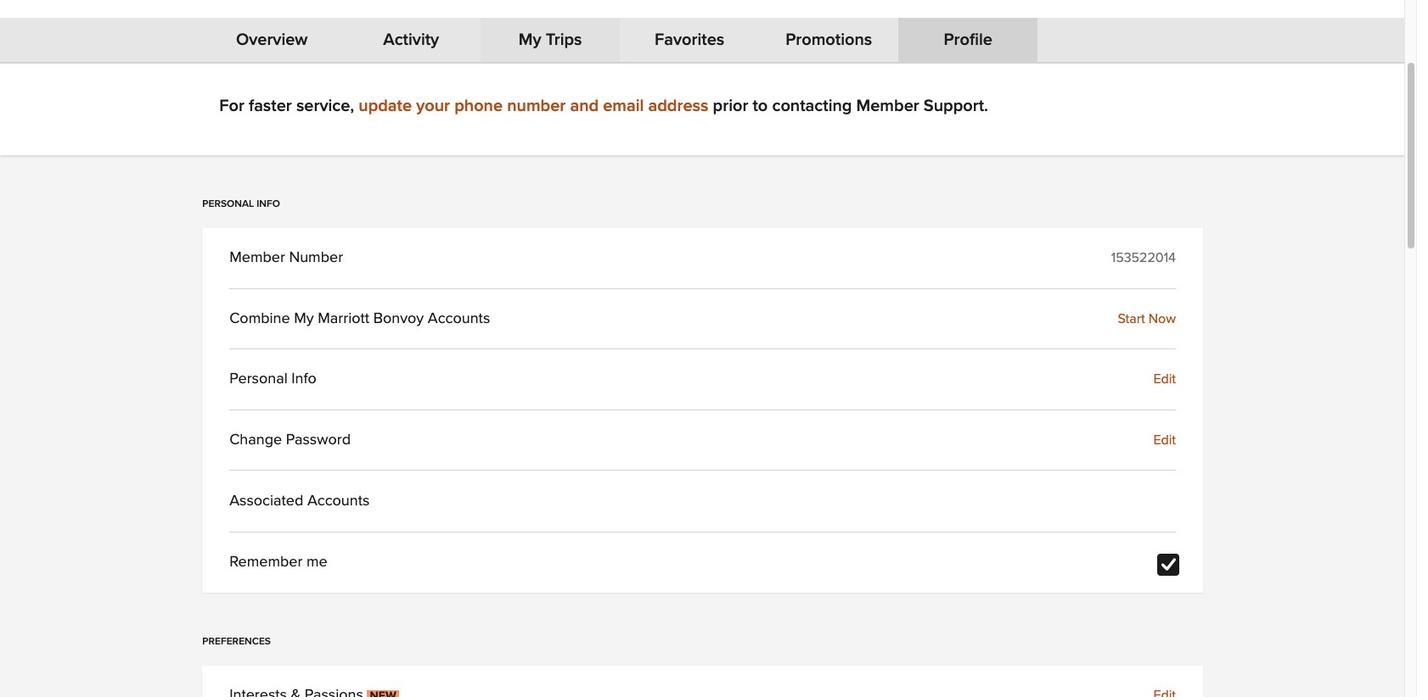 Task type: vqa. For each thing, say whether or not it's contained in the screenshot.
faster in the left top of the page
yes



Task type: locate. For each thing, give the bounding box(es) containing it.
change
[[229, 433, 282, 448]]

overview link
[[216, 31, 328, 48]]

1 vertical spatial personal info
[[229, 372, 317, 387]]

0 vertical spatial member
[[856, 98, 919, 115]]

0 horizontal spatial info
[[257, 200, 280, 210]]

and
[[570, 98, 599, 115]]

my trips
[[519, 31, 582, 48]]

info up "member number"
[[257, 200, 280, 210]]

0 horizontal spatial my
[[294, 311, 314, 326]]

1 vertical spatial my
[[294, 311, 314, 326]]

edit link for personal info
[[1153, 373, 1176, 387]]

1 edit link from the top
[[1153, 373, 1176, 387]]

email
[[603, 98, 644, 115]]

0 vertical spatial my
[[519, 31, 541, 48]]

service,
[[296, 98, 354, 115]]

accounts
[[428, 311, 490, 326], [307, 494, 370, 509]]

1 vertical spatial edit link
[[1153, 434, 1176, 447]]

prior
[[713, 98, 748, 115]]

0 vertical spatial edit
[[1153, 373, 1176, 387]]

to
[[753, 98, 768, 115]]

now
[[1149, 312, 1176, 326]]

preferences
[[202, 637, 271, 647]]

member left the support.
[[856, 98, 919, 115]]

password
[[286, 433, 351, 448]]

my left marriott in the left top of the page
[[294, 311, 314, 326]]

favorites
[[655, 31, 725, 48]]

personal info up "member number"
[[202, 200, 280, 210]]

1 horizontal spatial accounts
[[428, 311, 490, 326]]

update your phone number and email address link
[[359, 98, 709, 115]]

personal up "member number"
[[202, 200, 254, 210]]

accounts right bonvoy
[[428, 311, 490, 326]]

overview
[[236, 31, 308, 48]]

edit link
[[1153, 373, 1176, 387], [1153, 434, 1176, 447]]

my left 'trips'
[[519, 31, 541, 48]]

personal down combine
[[229, 372, 288, 387]]

personal
[[202, 200, 254, 210], [229, 372, 288, 387]]

remember
[[229, 555, 303, 571]]

change password
[[229, 433, 351, 448]]

start now
[[1118, 312, 1176, 326]]

update
[[359, 98, 412, 115]]

0 horizontal spatial member
[[229, 250, 285, 266]]

0 vertical spatial edit link
[[1153, 373, 1176, 387]]

marriott
[[318, 311, 369, 326]]

my
[[519, 31, 541, 48], [294, 311, 314, 326]]

contacting
[[772, 98, 852, 115]]

for
[[219, 98, 244, 115]]

member
[[856, 98, 919, 115], [229, 250, 285, 266]]

1 vertical spatial edit
[[1153, 434, 1176, 447]]

personal info down combine
[[229, 372, 317, 387]]

info
[[257, 200, 280, 210], [292, 372, 317, 387]]

number
[[507, 98, 566, 115]]

info up "change password"
[[292, 372, 317, 387]]

my trips link
[[494, 31, 606, 48]]

edit link for change password
[[1153, 434, 1176, 447]]

member number
[[229, 250, 343, 266]]

edit for info
[[1153, 373, 1176, 387]]

1 horizontal spatial info
[[292, 372, 317, 387]]

1 vertical spatial member
[[229, 250, 285, 266]]

accounts down password
[[307, 494, 370, 509]]

0 horizontal spatial accounts
[[307, 494, 370, 509]]

0 vertical spatial personal info
[[202, 200, 280, 210]]

for faster service, update your phone number and email address prior to contacting member support.
[[219, 98, 988, 115]]

2 edit link from the top
[[1153, 434, 1176, 447]]

edit
[[1153, 373, 1176, 387], [1153, 434, 1176, 447]]

0 vertical spatial personal
[[202, 200, 254, 210]]

2 edit from the top
[[1153, 434, 1176, 447]]

1 edit from the top
[[1153, 373, 1176, 387]]

bonvoy
[[373, 311, 424, 326]]

promotions
[[786, 31, 872, 48]]

1 vertical spatial accounts
[[307, 494, 370, 509]]

member left number
[[229, 250, 285, 266]]

personal info
[[202, 200, 280, 210], [229, 372, 317, 387]]

promotions link
[[773, 31, 885, 48]]



Task type: describe. For each thing, give the bounding box(es) containing it.
0 vertical spatial accounts
[[428, 311, 490, 326]]

associated
[[229, 494, 303, 509]]

phone
[[454, 98, 503, 115]]

combine my marriott bonvoy accounts
[[229, 311, 490, 326]]

edit for password
[[1153, 434, 1176, 447]]

profile link
[[912, 31, 1024, 48]]

start now link
[[1118, 312, 1176, 326]]

support.
[[924, 98, 988, 115]]

1 horizontal spatial my
[[519, 31, 541, 48]]

1 horizontal spatial member
[[856, 98, 919, 115]]

activity link
[[355, 31, 467, 48]]

your
[[416, 98, 450, 115]]

1 vertical spatial personal
[[229, 372, 288, 387]]

number
[[289, 250, 343, 266]]

profile
[[944, 31, 993, 48]]

remember me element
[[1157, 556, 1185, 560]]

0 vertical spatial info
[[257, 200, 280, 210]]

activity
[[383, 31, 439, 48]]

remember me
[[229, 555, 327, 571]]

start
[[1118, 312, 1145, 326]]

faster
[[249, 98, 292, 115]]

combine
[[229, 311, 290, 326]]

favorites link
[[634, 31, 746, 48]]

153522014
[[1111, 252, 1176, 265]]

1 vertical spatial info
[[292, 372, 317, 387]]

associated accounts
[[229, 494, 370, 509]]

trips
[[546, 31, 582, 48]]

me
[[307, 555, 327, 571]]

address
[[648, 98, 709, 115]]



